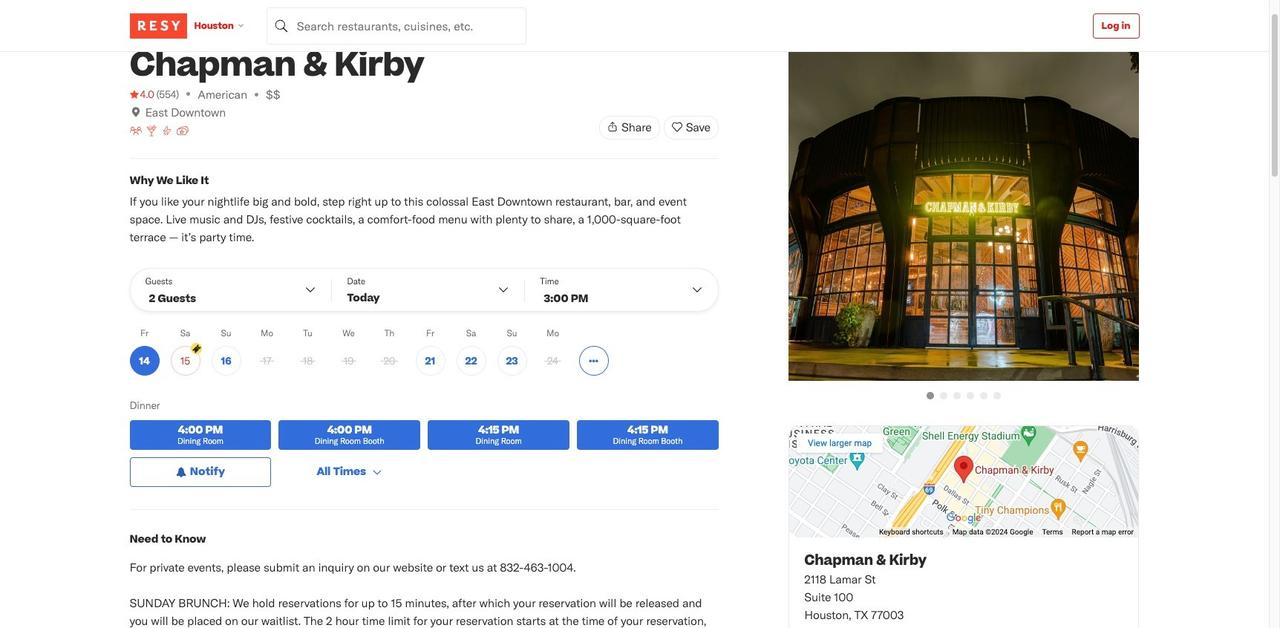 Task type: vqa. For each thing, say whether or not it's contained in the screenshot.
5.0 out of 5 stars image
no



Task type: describe. For each thing, give the bounding box(es) containing it.
4.0 out of 5 stars image
[[130, 87, 154, 102]]

june 15, 2024. has event. image
[[190, 343, 202, 354]]



Task type: locate. For each thing, give the bounding box(es) containing it.
None field
[[266, 7, 526, 44]]

Search restaurants, cuisines, etc. text field
[[266, 7, 526, 44]]



